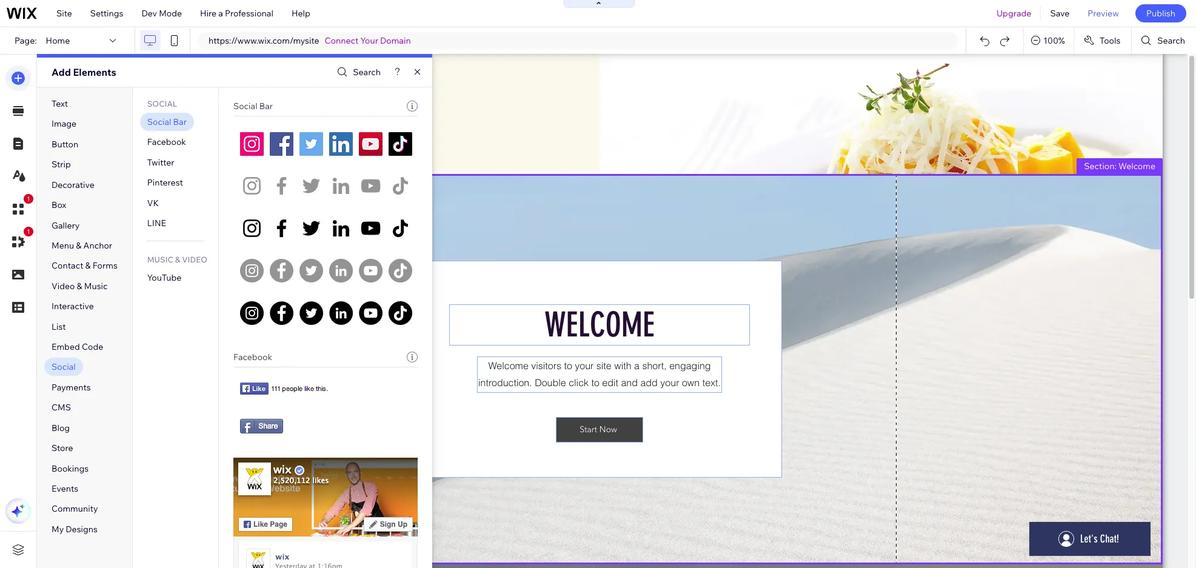 Task type: describe. For each thing, give the bounding box(es) containing it.
youtube
[[147, 272, 181, 283]]

community
[[52, 503, 98, 514]]

box
[[52, 200, 66, 210]]

forms
[[93, 260, 117, 271]]

site
[[56, 8, 72, 19]]

1 for second 1 button from the top
[[27, 228, 30, 235]]

hire
[[200, 8, 217, 19]]

1 1 button from the top
[[5, 194, 33, 222]]

line
[[147, 218, 166, 229]]

0 horizontal spatial facebook
[[147, 137, 186, 148]]

0 vertical spatial social bar
[[233, 101, 273, 112]]

connect
[[325, 35, 359, 46]]

contact & forms
[[52, 260, 117, 271]]

1 horizontal spatial search button
[[1132, 27, 1196, 54]]

blog
[[52, 422, 70, 433]]

store
[[52, 443, 73, 454]]

100% button
[[1024, 27, 1074, 54]]

preview
[[1088, 8, 1119, 19]]

my
[[52, 524, 64, 535]]

payments
[[52, 382, 91, 393]]

menu
[[52, 240, 74, 251]]

1 for 1st 1 button
[[27, 195, 30, 202]]

& for music
[[175, 254, 180, 264]]

quick
[[69, 189, 92, 200]]

1 horizontal spatial facebook
[[233, 352, 272, 363]]

vk
[[147, 197, 159, 208]]

quick edit
[[69, 189, 109, 200]]

edit
[[94, 189, 109, 200]]

0 horizontal spatial music
[[84, 281, 108, 291]]

tools
[[1100, 35, 1121, 46]]

anchor
[[83, 240, 112, 251]]

events
[[52, 483, 78, 494]]

publish
[[1146, 8, 1176, 19]]

add
[[52, 66, 71, 78]]

0 horizontal spatial social bar
[[147, 116, 187, 127]]

1 horizontal spatial video
[[182, 254, 207, 264]]

text
[[52, 98, 68, 109]]

welcome
[[1119, 160, 1156, 171]]

section:
[[1084, 160, 1117, 171]]



Task type: vqa. For each thing, say whether or not it's contained in the screenshot.
Contact
yes



Task type: locate. For each thing, give the bounding box(es) containing it.
gallery
[[52, 220, 80, 231]]

bar
[[259, 101, 273, 112], [173, 116, 187, 127]]

settings
[[90, 8, 123, 19]]

social bar
[[233, 101, 273, 112], [147, 116, 187, 127]]

0 vertical spatial 1 button
[[5, 194, 33, 222]]

1 vertical spatial social bar
[[147, 116, 187, 127]]

list
[[52, 321, 66, 332]]

1 vertical spatial music
[[84, 281, 108, 291]]

save
[[1050, 8, 1070, 19]]

1 1 from the top
[[27, 195, 30, 202]]

tools button
[[1074, 27, 1131, 54]]

1 horizontal spatial music
[[147, 254, 173, 264]]

professional
[[225, 8, 273, 19]]

domain
[[380, 35, 411, 46]]

hire a professional
[[200, 8, 273, 19]]

twitter
[[147, 157, 174, 168]]

0 horizontal spatial bar
[[173, 116, 187, 127]]

& for menu
[[76, 240, 81, 251]]

1 horizontal spatial search
[[1158, 35, 1185, 46]]

&
[[76, 240, 81, 251], [175, 254, 180, 264], [85, 260, 91, 271], [77, 281, 82, 291]]

1 left gallery
[[27, 228, 30, 235]]

1 button left menu
[[5, 227, 33, 255]]

help
[[292, 8, 310, 19]]

& left the forms
[[85, 260, 91, 271]]

& down 'contact & forms'
[[77, 281, 82, 291]]

music down the forms
[[84, 281, 108, 291]]

https://www.wix.com/mysite
[[209, 35, 319, 46]]

bookings
[[52, 463, 89, 474]]

1 vertical spatial facebook
[[233, 352, 272, 363]]

1 vertical spatial video
[[52, 281, 75, 291]]

social
[[147, 99, 177, 109], [233, 101, 257, 112], [147, 116, 171, 127], [52, 362, 76, 373]]

code
[[82, 341, 103, 352]]

pinterest
[[147, 177, 183, 188]]

button
[[52, 139, 78, 150]]

1
[[27, 195, 30, 202], [27, 228, 30, 235]]

1 horizontal spatial bar
[[259, 101, 273, 112]]

2 1 button from the top
[[5, 227, 33, 255]]

search button down publish button at the top right of page
[[1132, 27, 1196, 54]]

embed code
[[52, 341, 103, 352]]

0 vertical spatial bar
[[259, 101, 273, 112]]

image
[[52, 118, 77, 129]]

100%
[[1044, 35, 1065, 46]]

section: welcome
[[1084, 160, 1156, 171]]

0 vertical spatial facebook
[[147, 137, 186, 148]]

my designs
[[52, 524, 98, 535]]

decorative
[[52, 179, 95, 190]]

1 vertical spatial 1
[[27, 228, 30, 235]]

1 button
[[5, 194, 33, 222], [5, 227, 33, 255]]

designs
[[66, 524, 98, 535]]

home
[[46, 35, 70, 46]]

1 vertical spatial search
[[353, 67, 381, 78]]

1 horizontal spatial social bar
[[233, 101, 273, 112]]

0 horizontal spatial video
[[52, 281, 75, 291]]

strip
[[52, 159, 71, 170]]

0 vertical spatial 1
[[27, 195, 30, 202]]

interactive
[[52, 301, 94, 312]]

1 vertical spatial search button
[[334, 63, 381, 81]]

& right menu
[[76, 240, 81, 251]]

upgrade
[[997, 8, 1032, 19]]

your
[[360, 35, 378, 46]]

2 1 from the top
[[27, 228, 30, 235]]

0 horizontal spatial search button
[[334, 63, 381, 81]]

0 vertical spatial search
[[1158, 35, 1185, 46]]

cms
[[52, 402, 71, 413]]

video
[[182, 254, 207, 264], [52, 281, 75, 291]]

0 vertical spatial video
[[182, 254, 207, 264]]

music
[[147, 254, 173, 264], [84, 281, 108, 291]]

search button down the "your"
[[334, 63, 381, 81]]

1 vertical spatial 1 button
[[5, 227, 33, 255]]

add elements
[[52, 66, 116, 78]]

& for contact
[[85, 260, 91, 271]]

search down the "your"
[[353, 67, 381, 78]]

dev
[[142, 8, 157, 19]]

music & video
[[147, 254, 207, 264]]

save button
[[1041, 0, 1079, 27]]

& for video
[[77, 281, 82, 291]]

1 button left box
[[5, 194, 33, 222]]

publish button
[[1135, 4, 1186, 22]]

0 horizontal spatial search
[[353, 67, 381, 78]]

a
[[218, 8, 223, 19]]

search
[[1158, 35, 1185, 46], [353, 67, 381, 78]]

1 vertical spatial bar
[[173, 116, 187, 127]]

video & music
[[52, 281, 108, 291]]

menu & anchor
[[52, 240, 112, 251]]

& up youtube
[[175, 254, 180, 264]]

facebook
[[147, 137, 186, 148], [233, 352, 272, 363]]

1 left box
[[27, 195, 30, 202]]

music up youtube
[[147, 254, 173, 264]]

https://www.wix.com/mysite connect your domain
[[209, 35, 411, 46]]

mode
[[159, 8, 182, 19]]

dev mode
[[142, 8, 182, 19]]

search button
[[1132, 27, 1196, 54], [334, 63, 381, 81]]

0 vertical spatial music
[[147, 254, 173, 264]]

embed
[[52, 341, 80, 352]]

preview button
[[1079, 0, 1128, 27]]

search down publish
[[1158, 35, 1185, 46]]

0 vertical spatial search button
[[1132, 27, 1196, 54]]

contact
[[52, 260, 83, 271]]

elements
[[73, 66, 116, 78]]



